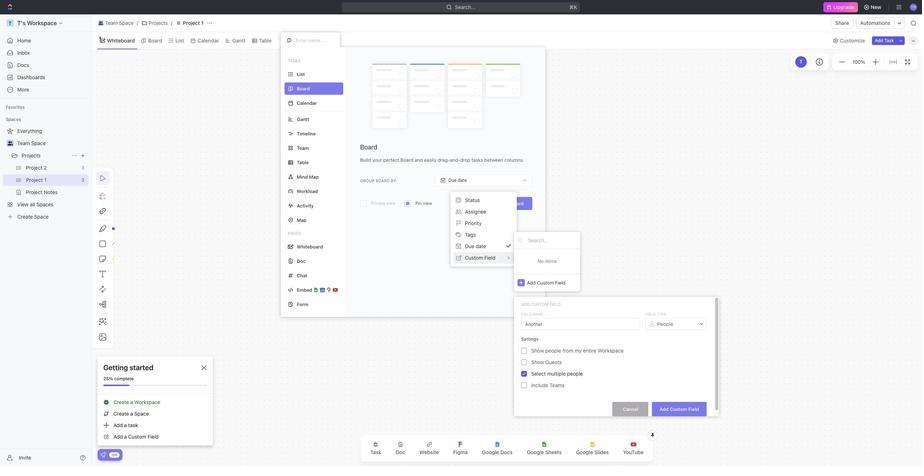 Task type: describe. For each thing, give the bounding box(es) containing it.
upgrade link
[[824, 2, 858, 12]]

due for due date button
[[465, 243, 474, 249]]

1 horizontal spatial people
[[567, 371, 583, 377]]

team space inside sidebar 'navigation'
[[17, 140, 46, 146]]

add custom field inside dropdown button
[[527, 280, 566, 285]]

google sheets
[[527, 449, 562, 455]]

group
[[360, 178, 375, 183]]

from
[[563, 348, 574, 354]]

upgrade
[[834, 4, 854, 10]]

a for workspace
[[130, 399, 133, 405]]

activity
[[297, 203, 314, 208]]

select multiple people
[[531, 371, 583, 377]]

name
[[533, 312, 544, 316]]

list link
[[174, 35, 184, 46]]

my
[[575, 348, 582, 354]]

mind
[[297, 174, 308, 180]]

figma button
[[448, 437, 474, 460]]

add custom field button
[[514, 274, 580, 291]]

task button
[[365, 437, 387, 460]]

no items
[[538, 258, 557, 264]]

no
[[538, 258, 544, 264]]

whiteboard link
[[106, 35, 135, 46]]

by:
[[391, 178, 397, 183]]

1 vertical spatial table
[[297, 159, 309, 165]]

people button
[[646, 318, 706, 330]]

project
[[183, 20, 200, 26]]

0 horizontal spatial people
[[545, 348, 561, 354]]

1 horizontal spatial map
[[309, 174, 319, 180]]

tags button
[[454, 229, 514, 241]]

show people from my entire workspace
[[531, 348, 624, 354]]

google sheets button
[[521, 437, 568, 460]]

show for show guests
[[531, 359, 544, 365]]

google for google sheets
[[527, 449, 544, 455]]

project 1 link
[[174, 19, 205, 27]]

google slides button
[[570, 437, 615, 460]]

mind map
[[297, 174, 319, 180]]

form
[[297, 301, 308, 307]]

tags
[[465, 232, 476, 238]]

share button
[[831, 17, 854, 29]]

2 / from the left
[[171, 20, 172, 26]]

Select multiple people checkbox
[[521, 371, 527, 377]]

close image
[[201, 365, 206, 370]]

projects link inside sidebar 'navigation'
[[22, 150, 68, 161]]

1 horizontal spatial projects link
[[140, 19, 170, 27]]

search...
[[455, 4, 476, 10]]

date for due date button
[[476, 243, 486, 249]]

add a task
[[113, 422, 138, 428]]

timeline
[[297, 131, 316, 136]]

due date button
[[435, 175, 532, 186]]

100%
[[853, 59, 865, 65]]

custom field
[[465, 255, 496, 261]]

new
[[871, 4, 881, 10]]

1 vertical spatial team space link
[[17, 138, 87, 149]]

priority
[[465, 220, 482, 226]]

google for google slides
[[576, 449, 593, 455]]

cancel button
[[613, 402, 649, 416]]

new button
[[861, 1, 886, 13]]

1 horizontal spatial projects
[[149, 20, 168, 26]]

1/4
[[112, 453, 117, 457]]

view button
[[281, 32, 304, 49]]

custom inside the "custom field" dropdown button
[[465, 255, 483, 261]]

google slides
[[576, 449, 609, 455]]

task inside button
[[885, 38, 894, 43]]

select
[[531, 371, 546, 377]]

a for custom
[[124, 434, 127, 440]]

show for show people from my entire workspace
[[531, 348, 544, 354]]

status button
[[454, 195, 514, 206]]

multiple
[[547, 371, 566, 377]]

entire
[[583, 348, 596, 354]]

board
[[376, 178, 390, 183]]

items
[[545, 258, 557, 264]]

view
[[290, 37, 302, 43]]

field name
[[521, 312, 544, 316]]

website button
[[414, 437, 445, 460]]

due date button
[[454, 241, 514, 252]]

people
[[657, 321, 673, 327]]

doc inside button
[[396, 449, 405, 455]]

customize button
[[831, 35, 867, 46]]

1 horizontal spatial team space link
[[96, 19, 135, 27]]

team inside tree
[[17, 140, 30, 146]]

Include Teams checkbox
[[521, 383, 527, 388]]

project 1
[[183, 20, 204, 26]]

calendar link
[[196, 35, 219, 46]]

1 horizontal spatial team
[[105, 20, 118, 26]]

getting started
[[103, 363, 153, 372]]

add inside dropdown button
[[527, 280, 536, 285]]

home link
[[3, 35, 89, 46]]

0 horizontal spatial table
[[259, 37, 272, 43]]

getting
[[103, 363, 128, 372]]

inbox link
[[3, 47, 89, 59]]

automations button
[[857, 18, 894, 28]]

field inside add custom field button
[[688, 406, 699, 412]]

Enter name... field
[[295, 37, 334, 44]]

tree inside sidebar 'navigation'
[[3, 125, 89, 223]]

doc button
[[390, 437, 411, 460]]

field inside add custom field dropdown button
[[555, 280, 566, 285]]

25% complete
[[103, 376, 134, 381]]

0 vertical spatial board
[[148, 37, 162, 43]]

dashboards
[[17, 74, 45, 80]]

1 vertical spatial gantt
[[297, 116, 309, 122]]

status
[[465, 197, 480, 203]]

add custom field button
[[652, 402, 707, 416]]

website
[[420, 449, 439, 455]]

1
[[201, 20, 204, 26]]

chat
[[297, 273, 307, 278]]

workload
[[297, 188, 318, 194]]

25%
[[103, 376, 113, 381]]

2 vertical spatial space
[[134, 411, 149, 417]]

view button
[[281, 35, 304, 46]]

1 vertical spatial calendar
[[297, 100, 317, 106]]

figma
[[453, 449, 468, 455]]



Task type: vqa. For each thing, say whether or not it's contained in the screenshot.
Chat
yes



Task type: locate. For each thing, give the bounding box(es) containing it.
a for space
[[130, 411, 133, 417]]

add
[[875, 38, 883, 43], [527, 280, 536, 285], [521, 302, 530, 307], [660, 406, 669, 412], [113, 422, 123, 428], [113, 434, 123, 440]]

slides
[[594, 449, 609, 455]]

create for create a space
[[113, 411, 129, 417]]

field type
[[646, 312, 667, 316]]

0 horizontal spatial space
[[31, 140, 46, 146]]

1 vertical spatial create
[[113, 411, 129, 417]]

0 horizontal spatial whiteboard
[[107, 37, 135, 43]]

1 horizontal spatial table
[[297, 159, 309, 165]]

due date inside dropdown button
[[448, 178, 467, 183]]

include
[[531, 382, 548, 388]]

map down the activity at the top of page
[[297, 217, 306, 223]]

a for task
[[124, 422, 127, 428]]

due date for due date button
[[465, 243, 486, 249]]

1 vertical spatial add custom field
[[521, 302, 561, 307]]

0 horizontal spatial /
[[137, 20, 138, 26]]

space
[[119, 20, 134, 26], [31, 140, 46, 146], [134, 411, 149, 417]]

doc up chat
[[297, 258, 306, 264]]

date up status
[[458, 178, 467, 183]]

task inside button
[[370, 449, 381, 455]]

whiteboard up chat
[[297, 244, 323, 249]]

started
[[130, 363, 153, 372]]

1 horizontal spatial docs
[[500, 449, 513, 455]]

2 google from the left
[[527, 449, 544, 455]]

gantt link
[[231, 35, 246, 46]]

1 horizontal spatial team space
[[105, 20, 134, 26]]

docs inside "button"
[[500, 449, 513, 455]]

1 vertical spatial docs
[[500, 449, 513, 455]]

people up the guests at the bottom of the page
[[545, 348, 561, 354]]

1 vertical spatial list
[[297, 71, 305, 77]]

sheets
[[545, 449, 562, 455]]

dashboards link
[[3, 72, 89, 83]]

due date up status
[[448, 178, 467, 183]]

gantt up timeline
[[297, 116, 309, 122]]

1 horizontal spatial google
[[527, 449, 544, 455]]

1 vertical spatial due date
[[465, 243, 486, 249]]

1 / from the left
[[137, 20, 138, 26]]

customize
[[840, 37, 865, 43]]

date inside button
[[476, 243, 486, 249]]

0 vertical spatial projects
[[149, 20, 168, 26]]

/
[[137, 20, 138, 26], [171, 20, 172, 26]]

1 horizontal spatial board
[[360, 143, 377, 151]]

a up task
[[130, 411, 133, 417]]

t
[[800, 59, 803, 65]]

1 vertical spatial doc
[[396, 449, 405, 455]]

people
[[545, 348, 561, 354], [567, 371, 583, 377]]

0 horizontal spatial team
[[17, 140, 30, 146]]

team up whiteboard link
[[105, 20, 118, 26]]

1 vertical spatial board
[[360, 143, 377, 151]]

1 horizontal spatial doc
[[396, 449, 405, 455]]

home
[[17, 37, 31, 44]]

date for due date dropdown button
[[458, 178, 467, 183]]

1 horizontal spatial /
[[171, 20, 172, 26]]

0 vertical spatial doc
[[297, 258, 306, 264]]

0 horizontal spatial team space link
[[17, 138, 87, 149]]

0 horizontal spatial gantt
[[232, 37, 246, 43]]

assignee button
[[454, 206, 514, 218]]

cancel
[[623, 406, 638, 412]]

Show Guests checkbox
[[521, 360, 527, 365]]

team space link
[[96, 19, 135, 27], [17, 138, 87, 149]]

show up the select
[[531, 359, 544, 365]]

0 vertical spatial due
[[448, 178, 457, 183]]

due date inside button
[[465, 243, 486, 249]]

due for due date dropdown button
[[448, 178, 457, 183]]

0 vertical spatial add custom field
[[527, 280, 566, 285]]

whiteboard
[[107, 37, 135, 43], [297, 244, 323, 249]]

1 horizontal spatial calendar
[[297, 100, 317, 106]]

calendar
[[198, 37, 219, 43], [297, 100, 317, 106]]

0 vertical spatial projects link
[[140, 19, 170, 27]]

list down the view
[[297, 71, 305, 77]]

due inside button
[[465, 243, 474, 249]]

1 vertical spatial task
[[370, 449, 381, 455]]

group board by:
[[360, 178, 397, 183]]

map right mind
[[309, 174, 319, 180]]

0 vertical spatial workspace
[[598, 348, 624, 354]]

board
[[148, 37, 162, 43], [360, 143, 377, 151], [509, 201, 524, 206]]

date
[[458, 178, 467, 183], [476, 243, 486, 249]]

show right show people from my entire workspace checkbox
[[531, 348, 544, 354]]

1 google from the left
[[482, 449, 499, 455]]

show guests
[[531, 359, 562, 365]]

1 horizontal spatial date
[[476, 243, 486, 249]]

2 vertical spatial add custom field
[[660, 406, 699, 412]]

list down the project 1 link
[[176, 37, 184, 43]]

2 horizontal spatial space
[[134, 411, 149, 417]]

0 vertical spatial team space link
[[96, 19, 135, 27]]

0 vertical spatial docs
[[17, 62, 29, 68]]

workspace up create a space
[[134, 399, 160, 405]]

user group image inside tree
[[7, 141, 13, 146]]

calendar down 1
[[198, 37, 219, 43]]

a left task
[[124, 422, 127, 428]]

1 vertical spatial space
[[31, 140, 46, 146]]

google inside "button"
[[482, 449, 499, 455]]

2 horizontal spatial team
[[297, 145, 309, 151]]

1 horizontal spatial gantt
[[297, 116, 309, 122]]

doc right task button
[[396, 449, 405, 455]]

0 horizontal spatial calendar
[[198, 37, 219, 43]]

table
[[259, 37, 272, 43], [297, 159, 309, 165]]

task down automations button at the right top of page
[[885, 38, 894, 43]]

0 horizontal spatial date
[[458, 178, 467, 183]]

google
[[482, 449, 499, 455], [527, 449, 544, 455], [576, 449, 593, 455]]

docs inside sidebar 'navigation'
[[17, 62, 29, 68]]

create for create a workspace
[[113, 399, 129, 405]]

google docs button
[[476, 437, 518, 460]]

2 horizontal spatial board
[[509, 201, 524, 206]]

0 vertical spatial create
[[113, 399, 129, 405]]

a up create a space
[[130, 399, 133, 405]]

0 vertical spatial table
[[259, 37, 272, 43]]

favorites
[[6, 104, 25, 110]]

create up create a space
[[113, 399, 129, 405]]

1 vertical spatial show
[[531, 359, 544, 365]]

3 google from the left
[[576, 449, 593, 455]]

google inside button
[[576, 449, 593, 455]]

custom inside add custom field dropdown button
[[537, 280, 554, 285]]

due date up the custom field
[[465, 243, 486, 249]]

inbox
[[17, 50, 30, 56]]

0 horizontal spatial workspace
[[134, 399, 160, 405]]

1 show from the top
[[531, 348, 544, 354]]

add task button
[[872, 36, 897, 45]]

user group image
[[99, 21, 103, 25], [7, 141, 13, 146]]

due date for due date dropdown button
[[448, 178, 467, 183]]

1 vertical spatial projects link
[[22, 150, 68, 161]]

0 horizontal spatial list
[[176, 37, 184, 43]]

1 horizontal spatial whiteboard
[[297, 244, 323, 249]]

map
[[309, 174, 319, 180], [297, 217, 306, 223]]

a
[[130, 399, 133, 405], [130, 411, 133, 417], [124, 422, 127, 428], [124, 434, 127, 440]]

user group image inside team space link
[[99, 21, 103, 25]]

team down spaces
[[17, 140, 30, 146]]

0 vertical spatial show
[[531, 348, 544, 354]]

tree containing team space
[[3, 125, 89, 223]]

onboarding checklist button image
[[101, 452, 106, 458]]

0 horizontal spatial map
[[297, 217, 306, 223]]

1 horizontal spatial workspace
[[598, 348, 624, 354]]

add custom field inside button
[[660, 406, 699, 412]]

0 horizontal spatial google
[[482, 449, 499, 455]]

embed
[[297, 287, 312, 293]]

1 create from the top
[[113, 399, 129, 405]]

complete
[[114, 376, 134, 381]]

custom inside add custom field button
[[670, 406, 687, 412]]

table right gantt link
[[259, 37, 272, 43]]

share
[[835, 20, 849, 26]]

0 horizontal spatial docs
[[17, 62, 29, 68]]

date up the custom field
[[476, 243, 486, 249]]

0 horizontal spatial board
[[148, 37, 162, 43]]

1 horizontal spatial task
[[885, 38, 894, 43]]

google inside button
[[527, 449, 544, 455]]

create a workspace
[[113, 399, 160, 405]]

due
[[448, 178, 457, 183], [465, 243, 474, 249]]

0 horizontal spatial team space
[[17, 140, 46, 146]]

docs link
[[3, 59, 89, 71]]

google docs
[[482, 449, 513, 455]]

1 vertical spatial team space
[[17, 140, 46, 146]]

0 horizontal spatial doc
[[297, 258, 306, 264]]

task left doc button
[[370, 449, 381, 455]]

team down timeline
[[297, 145, 309, 151]]

100% button
[[851, 58, 867, 66]]

custom
[[465, 255, 483, 261], [537, 280, 554, 285], [531, 302, 549, 307], [670, 406, 687, 412], [128, 434, 146, 440]]

team space down spaces
[[17, 140, 46, 146]]

google left "sheets"
[[527, 449, 544, 455]]

due inside dropdown button
[[448, 178, 457, 183]]

people right the multiple
[[567, 371, 583, 377]]

table up mind
[[297, 159, 309, 165]]

0 vertical spatial date
[[458, 178, 467, 183]]

1 horizontal spatial space
[[119, 20, 134, 26]]

1 vertical spatial workspace
[[134, 399, 160, 405]]

0 horizontal spatial task
[[370, 449, 381, 455]]

1 vertical spatial due
[[465, 243, 474, 249]]

1 horizontal spatial user group image
[[99, 21, 103, 25]]

0 vertical spatial team space
[[105, 20, 134, 26]]

youtube
[[623, 449, 644, 455]]

add custom field
[[527, 280, 566, 285], [521, 302, 561, 307], [660, 406, 699, 412]]

whiteboard left board link
[[107, 37, 135, 43]]

1 vertical spatial whiteboard
[[297, 244, 323, 249]]

favorites button
[[3, 103, 28, 112]]

sidebar navigation
[[0, 14, 92, 466]]

0 horizontal spatial projects link
[[22, 150, 68, 161]]

2 create from the top
[[113, 411, 129, 417]]

create a space
[[113, 411, 149, 417]]

Search... text field
[[528, 235, 577, 246]]

0 vertical spatial map
[[309, 174, 319, 180]]

include teams
[[531, 382, 565, 388]]

0 vertical spatial gantt
[[232, 37, 246, 43]]

1 vertical spatial projects
[[22, 152, 41, 159]]

team
[[105, 20, 118, 26], [17, 140, 30, 146], [297, 145, 309, 151]]

youtube button
[[618, 437, 649, 460]]

field inside the "custom field" dropdown button
[[484, 255, 496, 261]]

field
[[484, 255, 496, 261], [555, 280, 566, 285], [550, 302, 561, 307], [521, 312, 532, 316], [646, 312, 656, 316], [688, 406, 699, 412], [148, 434, 159, 440]]

1 horizontal spatial list
[[297, 71, 305, 77]]

0 vertical spatial space
[[119, 20, 134, 26]]

2 horizontal spatial google
[[576, 449, 593, 455]]

calendar up timeline
[[297, 100, 317, 106]]

add a custom field
[[113, 434, 159, 440]]

doc
[[297, 258, 306, 264], [396, 449, 405, 455]]

Enter name... text field
[[521, 318, 640, 330]]

workspace right entire
[[598, 348, 624, 354]]

team space up whiteboard link
[[105, 20, 134, 26]]

google for google docs
[[482, 449, 499, 455]]

show
[[531, 348, 544, 354], [531, 359, 544, 365]]

create up add a task
[[113, 411, 129, 417]]

0 vertical spatial due date
[[448, 178, 467, 183]]

0 vertical spatial calendar
[[198, 37, 219, 43]]

date inside dropdown button
[[458, 178, 467, 183]]

gantt
[[232, 37, 246, 43], [297, 116, 309, 122]]

tree
[[3, 125, 89, 223]]

1 vertical spatial user group image
[[7, 141, 13, 146]]

assignee
[[465, 209, 486, 215]]

create
[[113, 399, 129, 405], [113, 411, 129, 417]]

task
[[885, 38, 894, 43], [370, 449, 381, 455]]

1 vertical spatial map
[[297, 217, 306, 223]]

due date
[[448, 178, 467, 183], [465, 243, 486, 249]]

0 vertical spatial people
[[545, 348, 561, 354]]

custom field button
[[454, 252, 514, 264]]

space inside sidebar 'navigation'
[[31, 140, 46, 146]]

2 vertical spatial board
[[509, 201, 524, 206]]

1 vertical spatial date
[[476, 243, 486, 249]]

gantt left table link
[[232, 37, 246, 43]]

google left slides
[[576, 449, 593, 455]]

projects inside sidebar 'navigation'
[[22, 152, 41, 159]]

guests
[[545, 359, 562, 365]]

2 show from the top
[[531, 359, 544, 365]]

onboarding checklist button element
[[101, 452, 106, 458]]

projects link
[[140, 19, 170, 27], [22, 150, 68, 161]]

0 vertical spatial user group image
[[99, 21, 103, 25]]

teams
[[550, 382, 565, 388]]

0 vertical spatial task
[[885, 38, 894, 43]]

0 horizontal spatial user group image
[[7, 141, 13, 146]]

0 horizontal spatial due
[[448, 178, 457, 183]]

1 horizontal spatial due
[[465, 243, 474, 249]]

add task
[[875, 38, 894, 43]]

0 vertical spatial list
[[176, 37, 184, 43]]

0 vertical spatial whiteboard
[[107, 37, 135, 43]]

1 vertical spatial people
[[567, 371, 583, 377]]

0 horizontal spatial projects
[[22, 152, 41, 159]]

Show people from my entire Workspace checkbox
[[521, 348, 527, 354]]

google right figma at the bottom
[[482, 449, 499, 455]]

a down add a task
[[124, 434, 127, 440]]

board link
[[147, 35, 162, 46]]

invite
[[19, 454, 31, 461]]



